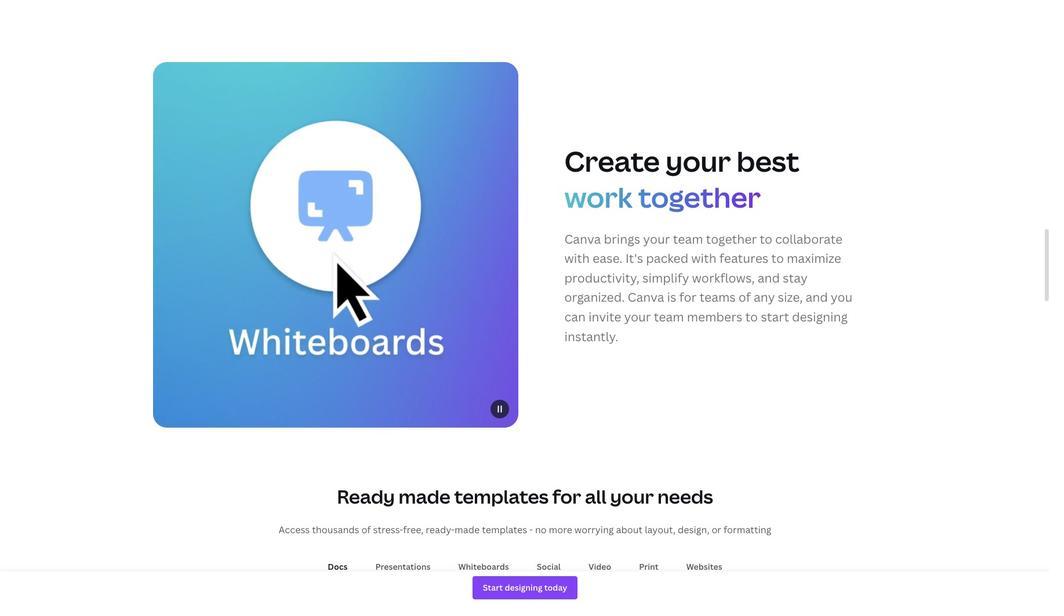 Task type: describe. For each thing, give the bounding box(es) containing it.
0 vertical spatial and
[[758, 270, 780, 286]]

1 vertical spatial templates
[[482, 523, 527, 536]]

collaborate
[[776, 231, 843, 247]]

any
[[754, 289, 775, 305]]

print button
[[635, 556, 664, 578]]

0 vertical spatial team
[[674, 231, 704, 247]]

for inside the canva brings your team together to collaborate with ease. it's packed with features to maximize productivity, simplify workflows, and stay organized. canva is for teams of any size, and you can invite your team members to start designing instantly.
[[680, 289, 697, 305]]

free,
[[403, 523, 424, 536]]

is
[[668, 289, 677, 305]]

your inside create your best work together
[[666, 142, 731, 180]]

design,
[[678, 523, 710, 536]]

features
[[720, 250, 769, 266]]

whiteboards button
[[454, 556, 514, 578]]

1 horizontal spatial made
[[455, 523, 480, 536]]

start
[[761, 309, 790, 325]]

organized.
[[565, 289, 625, 305]]

workflows,
[[693, 270, 755, 286]]

worrying
[[575, 523, 614, 536]]

size,
[[778, 289, 803, 305]]

can
[[565, 309, 586, 325]]

docs
[[328, 561, 348, 572]]

about
[[616, 523, 643, 536]]

formatting
[[724, 523, 772, 536]]

2 with from the left
[[692, 250, 717, 266]]

presentations
[[376, 561, 431, 572]]

ease.
[[593, 250, 623, 266]]

video button
[[584, 556, 616, 578]]

canva brings your team together to collaborate with ease. it's packed with features to maximize productivity, simplify workflows, and stay organized. canva is for teams of any size, and you can invite your team members to start designing instantly.
[[565, 231, 853, 344]]

0 vertical spatial templates
[[455, 484, 549, 509]]

together for your
[[707, 231, 757, 247]]

maximize
[[787, 250, 842, 266]]

1 vertical spatial to
[[772, 250, 784, 266]]

together for best
[[639, 178, 761, 216]]

access
[[279, 523, 310, 536]]

brings
[[604, 231, 641, 247]]

whiteboards
[[459, 561, 509, 572]]

stress-
[[373, 523, 403, 536]]

thousands
[[312, 523, 360, 536]]

stay
[[783, 270, 808, 286]]

1 vertical spatial for
[[553, 484, 582, 509]]

2 vertical spatial to
[[746, 309, 758, 325]]

needs
[[658, 484, 714, 509]]

0 horizontal spatial made
[[399, 484, 451, 509]]

docs button
[[323, 556, 353, 578]]

project status report professional doc in dark blue light blue playful abstract style image
[[406, 594, 518, 604]]

0 vertical spatial to
[[760, 231, 773, 247]]



Task type: vqa. For each thing, say whether or not it's contained in the screenshot.
from on the left of the page
no



Task type: locate. For each thing, give the bounding box(es) containing it.
1 vertical spatial made
[[455, 523, 480, 536]]

0 vertical spatial made
[[399, 484, 451, 509]]

0 horizontal spatial of
[[362, 523, 371, 536]]

team
[[674, 231, 704, 247], [654, 309, 684, 325]]

invite
[[589, 309, 622, 325]]

your
[[666, 142, 731, 180], [644, 231, 671, 247], [625, 309, 651, 325], [611, 484, 654, 509]]

0 vertical spatial canva
[[565, 231, 601, 247]]

members
[[687, 309, 743, 325]]

canva
[[565, 231, 601, 247], [628, 289, 665, 305]]

-
[[530, 523, 533, 536]]

packed
[[647, 250, 689, 266]]

create your best work together
[[565, 142, 800, 216]]

canva up 'ease.'
[[565, 231, 601, 247]]

no
[[535, 523, 547, 536]]

made up free,
[[399, 484, 451, 509]]

1 vertical spatial and
[[806, 289, 828, 305]]

canva left "is"
[[628, 289, 665, 305]]

0 horizontal spatial for
[[553, 484, 582, 509]]

social button
[[533, 556, 566, 578]]

1 vertical spatial of
[[362, 523, 371, 536]]

or
[[712, 523, 722, 536]]

1 with from the left
[[565, 250, 590, 266]]

team down "is"
[[654, 309, 684, 325]]

1 horizontal spatial canva
[[628, 289, 665, 305]]

0 vertical spatial of
[[739, 289, 751, 305]]

project tracker doc in green lime green neon pink geometric style image
[[533, 594, 644, 604]]

to up stay
[[772, 250, 784, 266]]

0 vertical spatial for
[[680, 289, 697, 305]]

templates up access thousands of stress-free, ready-made templates - no more worrying about layout, design, or formatting
[[455, 484, 549, 509]]

0 horizontal spatial and
[[758, 270, 780, 286]]

all
[[585, 484, 607, 509]]

designing
[[793, 309, 848, 325]]

best
[[737, 142, 800, 180]]

ready
[[337, 484, 395, 509]]

instantly.
[[565, 328, 619, 344]]

to
[[760, 231, 773, 247], [772, 250, 784, 266], [746, 309, 758, 325]]

for left all
[[553, 484, 582, 509]]

1 horizontal spatial with
[[692, 250, 717, 266]]

more
[[549, 523, 573, 536]]

templates
[[455, 484, 549, 509], [482, 523, 527, 536]]

and up any
[[758, 270, 780, 286]]

1 horizontal spatial of
[[739, 289, 751, 305]]

to down any
[[746, 309, 758, 325]]

0 horizontal spatial canva
[[565, 231, 601, 247]]

together inside create your best work together
[[639, 178, 761, 216]]

made
[[399, 484, 451, 509], [455, 523, 480, 536]]

for
[[680, 289, 697, 305], [553, 484, 582, 509]]

print
[[640, 561, 659, 572]]

and
[[758, 270, 780, 286], [806, 289, 828, 305]]

0 vertical spatial together
[[639, 178, 761, 216]]

presentations button
[[371, 556, 435, 578]]

you
[[831, 289, 853, 305]]

made up 'whiteboards'
[[455, 523, 480, 536]]

productivity,
[[565, 270, 640, 286]]

of left stress-
[[362, 523, 371, 536]]

of inside the canva brings your team together to collaborate with ease. it's packed with features to maximize productivity, simplify workflows, and stay organized. canva is for teams of any size, and you can invite your team members to start designing instantly.
[[739, 289, 751, 305]]

ready-
[[426, 523, 455, 536]]

work
[[565, 178, 633, 216]]

teams
[[700, 289, 736, 305]]

0 horizontal spatial with
[[565, 250, 590, 266]]

websites
[[687, 561, 723, 572]]

1 vertical spatial team
[[654, 309, 684, 325]]

for right "is"
[[680, 289, 697, 305]]

video
[[589, 561, 612, 572]]

simplify
[[643, 270, 690, 286]]

1 horizontal spatial and
[[806, 289, 828, 305]]

it's
[[626, 250, 644, 266]]

layout,
[[645, 523, 676, 536]]

team up packed
[[674, 231, 704, 247]]

together inside the canva brings your team together to collaborate with ease. it's packed with features to maximize productivity, simplify workflows, and stay organized. canva is for teams of any size, and you can invite your team members to start designing instantly.
[[707, 231, 757, 247]]

social
[[537, 561, 561, 572]]

with up workflows, at the right top of page
[[692, 250, 717, 266]]

templates left -
[[482, 523, 527, 536]]

of left any
[[739, 289, 751, 305]]

with
[[565, 250, 590, 266], [692, 250, 717, 266]]

1 vertical spatial canva
[[628, 289, 665, 305]]

to up "features" at top
[[760, 231, 773, 247]]

of
[[739, 289, 751, 305], [362, 523, 371, 536]]

1 vertical spatial together
[[707, 231, 757, 247]]

access thousands of stress-free, ready-made templates - no more worrying about layout, design, or formatting
[[279, 523, 772, 536]]

websites button
[[682, 556, 727, 578]]

with left 'ease.'
[[565, 250, 590, 266]]

together
[[639, 178, 761, 216], [707, 231, 757, 247]]

1 horizontal spatial for
[[680, 289, 697, 305]]

and up designing
[[806, 289, 828, 305]]

create
[[565, 142, 660, 180]]

ready made templates for all your needs
[[337, 484, 714, 509]]



